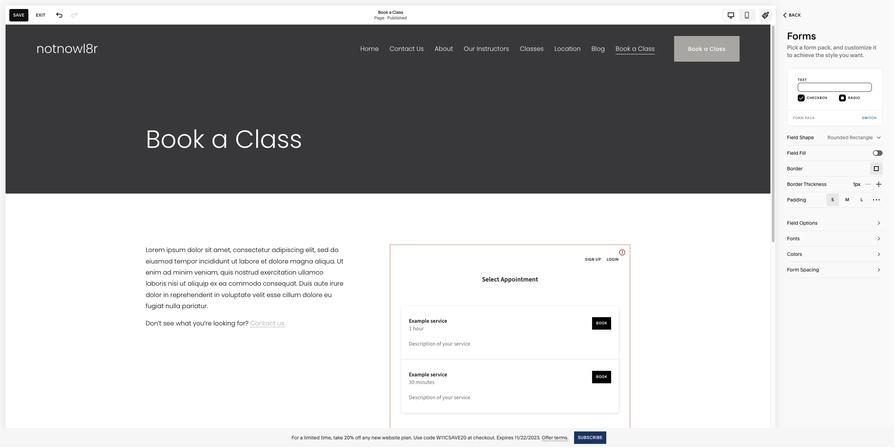 Task type: locate. For each thing, give the bounding box(es) containing it.
a for book a class page · published
[[389, 10, 392, 15]]

a
[[389, 10, 392, 15], [800, 44, 803, 51], [300, 435, 303, 441]]

tab list
[[723, 10, 755, 21]]

1 border from the top
[[787, 166, 803, 172]]

a right for
[[300, 435, 303, 441]]

you
[[840, 52, 849, 59]]

form left the pack
[[793, 116, 804, 120]]

field left shape
[[787, 134, 799, 141]]

field for field options
[[787, 220, 799, 226]]

2 vertical spatial a
[[300, 435, 303, 441]]

2 border from the top
[[787, 181, 803, 187]]

0 horizontal spatial a
[[300, 435, 303, 441]]

terms.
[[554, 435, 569, 441]]

pack,
[[818, 44, 832, 51]]

0 vertical spatial form
[[793, 116, 804, 120]]

want.
[[850, 52, 865, 59]]

form
[[793, 116, 804, 120], [787, 267, 800, 273]]

page
[[374, 15, 385, 20]]

border up padding
[[787, 181, 803, 187]]

field options button
[[787, 215, 883, 231]]

options
[[800, 220, 818, 226]]

a inside book a class page · published
[[389, 10, 392, 15]]

a up achieve
[[800, 44, 803, 51]]

1 vertical spatial border
[[787, 181, 803, 187]]

w11csave20
[[437, 435, 467, 441]]

published
[[387, 15, 407, 20]]

forms
[[787, 30, 817, 42]]

0 vertical spatial option group
[[871, 162, 883, 175]]

it
[[874, 44, 877, 51]]

field left fill at the top of the page
[[787, 150, 799, 156]]

exit button
[[32, 9, 49, 21]]

a right book
[[389, 10, 392, 15]]

checkout.
[[473, 435, 496, 441]]

2 field from the top
[[787, 150, 799, 156]]

a inside forms pick a form pack, and customize it to achieve the style you want.
[[800, 44, 803, 51]]

and
[[834, 44, 844, 51]]

option group
[[871, 162, 883, 175], [827, 194, 883, 206]]

1 horizontal spatial a
[[389, 10, 392, 15]]

at
[[468, 435, 472, 441]]

m
[[846, 197, 850, 202]]

back
[[789, 12, 801, 18]]

field
[[787, 134, 799, 141], [787, 150, 799, 156], [787, 220, 799, 226]]

field inside button
[[787, 220, 799, 226]]

0 vertical spatial field
[[787, 134, 799, 141]]

field for field shape
[[787, 134, 799, 141]]

1 vertical spatial field
[[787, 150, 799, 156]]

field shape
[[787, 134, 814, 141]]

2 vertical spatial field
[[787, 220, 799, 226]]

l
[[861, 197, 864, 202]]

field up fonts at the right bottom of the page
[[787, 220, 799, 226]]

None checkbox
[[874, 151, 878, 155]]

form down the colors
[[787, 267, 800, 273]]

subscribe button
[[574, 432, 607, 444]]

field options
[[787, 220, 818, 226]]

0 vertical spatial border
[[787, 166, 803, 172]]

1 vertical spatial a
[[800, 44, 803, 51]]

form pack
[[793, 116, 815, 120]]

padding
[[787, 197, 807, 203]]

2 horizontal spatial a
[[800, 44, 803, 51]]

border down field fill
[[787, 166, 803, 172]]

option group for border
[[871, 162, 883, 175]]

1 vertical spatial option group
[[827, 194, 883, 206]]

11/22/2023.
[[515, 435, 541, 441]]

rounded
[[828, 134, 849, 141]]

3 field from the top
[[787, 220, 799, 226]]

form spacing
[[787, 267, 820, 273]]

new
[[372, 435, 381, 441]]

shape
[[800, 134, 814, 141]]

class
[[393, 10, 403, 15]]

1 field from the top
[[787, 134, 799, 141]]

colors
[[787, 251, 803, 257]]

form inside form spacing button
[[787, 267, 800, 273]]

time,
[[321, 435, 332, 441]]

0 vertical spatial a
[[389, 10, 392, 15]]

offer
[[542, 435, 553, 441]]

form for form spacing
[[787, 267, 800, 273]]

save
[[13, 12, 25, 17]]

1 vertical spatial form
[[787, 267, 800, 273]]

rectangle
[[850, 134, 873, 141]]

option group containing s
[[827, 194, 883, 206]]

form
[[804, 44, 817, 51]]

form for form pack
[[793, 116, 804, 120]]

border
[[787, 166, 803, 172], [787, 181, 803, 187]]

for a limited time, take 20% off any new website plan. use code w11csave20 at checkout. expires 11/22/2023. offer terms.
[[292, 435, 569, 441]]



Task type: describe. For each thing, give the bounding box(es) containing it.
for
[[292, 435, 299, 441]]

back button
[[776, 8, 809, 23]]

field fill
[[787, 150, 806, 156]]

any
[[362, 435, 370, 441]]

a for for a limited time, take 20% off any new website plan. use code w11csave20 at checkout. expires 11/22/2023. offer terms.
[[300, 435, 303, 441]]

spacing
[[801, 267, 820, 273]]

switch
[[863, 116, 877, 120]]

20%
[[344, 435, 354, 441]]

s
[[832, 197, 835, 202]]

style
[[826, 52, 838, 59]]

·
[[385, 15, 386, 20]]

offer terms. link
[[542, 435, 569, 441]]

colors button
[[787, 247, 883, 262]]

take
[[334, 435, 343, 441]]

option group for padding
[[827, 194, 883, 206]]

border thickness
[[787, 181, 827, 187]]

fill
[[800, 150, 806, 156]]

to
[[787, 52, 793, 59]]

exit
[[36, 12, 45, 17]]

achieve
[[794, 52, 815, 59]]

plan.
[[401, 435, 413, 441]]

border for border thickness
[[787, 181, 803, 187]]

expires
[[497, 435, 514, 441]]

code
[[424, 435, 435, 441]]

off
[[355, 435, 361, 441]]

fonts
[[787, 236, 800, 242]]

book
[[378, 10, 388, 15]]

border for border
[[787, 166, 803, 172]]

fonts button
[[787, 231, 883, 247]]

rounded rectangle
[[828, 134, 873, 141]]

pick
[[787, 44, 799, 51]]

save button
[[9, 9, 28, 21]]

field for field fill
[[787, 150, 799, 156]]

the
[[816, 52, 825, 59]]

Border Thickness field
[[838, 177, 861, 192]]

thickness
[[804, 181, 827, 187]]

subscribe
[[578, 435, 603, 440]]

book a class page · published
[[374, 10, 407, 20]]

pack
[[805, 116, 815, 120]]

website
[[382, 435, 400, 441]]

use
[[414, 435, 423, 441]]

form spacing button
[[787, 262, 883, 278]]

limited
[[304, 435, 320, 441]]

switch button
[[863, 111, 877, 126]]

customize
[[845, 44, 872, 51]]

forms pick a form pack, and customize it to achieve the style you want.
[[787, 30, 877, 59]]



